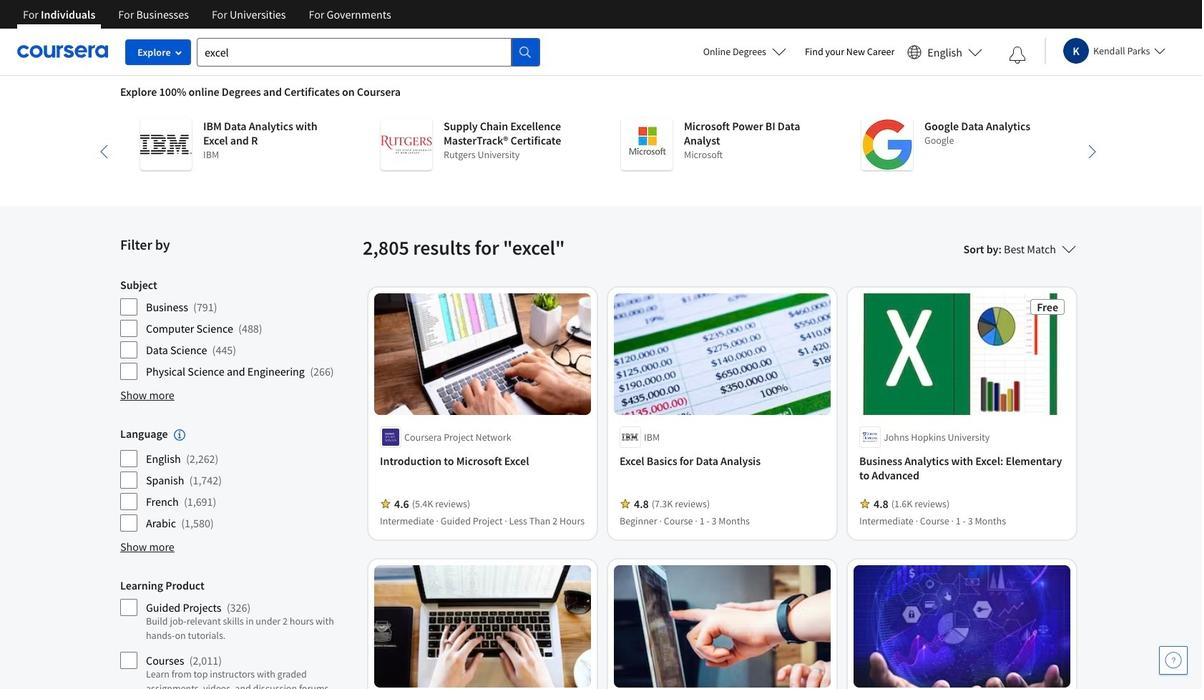 Task type: locate. For each thing, give the bounding box(es) containing it.
group
[[120, 278, 354, 381], [120, 427, 354, 533], [120, 579, 354, 689]]

1 vertical spatial group
[[120, 427, 354, 533]]

rutgers university image
[[381, 119, 432, 170]]

0 vertical spatial group
[[120, 278, 354, 381]]

google image
[[862, 119, 913, 170]]

banner navigation
[[11, 0, 403, 29]]

3 group from the top
[[120, 579, 354, 689]]

None search field
[[197, 38, 540, 66]]

1 group from the top
[[120, 278, 354, 381]]

2 vertical spatial group
[[120, 579, 354, 689]]

help center image
[[1165, 652, 1182, 669]]

What do you want to learn? text field
[[197, 38, 512, 66]]



Task type: vqa. For each thing, say whether or not it's contained in the screenshot.
search field
yes



Task type: describe. For each thing, give the bounding box(es) containing it.
information about this filter group image
[[174, 430, 185, 441]]

coursera image
[[17, 40, 108, 63]]

microsoft image
[[621, 119, 673, 170]]

ibm image
[[140, 119, 192, 170]]

2 group from the top
[[120, 427, 354, 533]]



